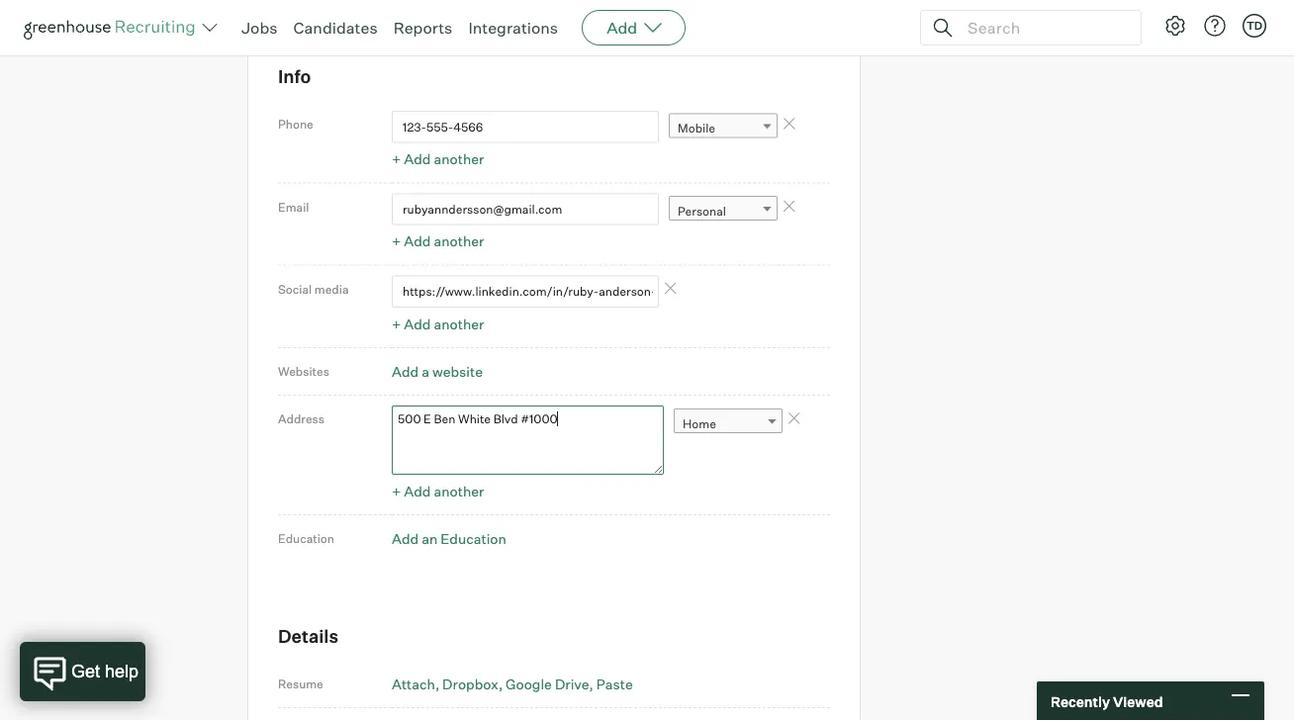 Task type: vqa. For each thing, say whether or not it's contained in the screenshot.
1st '+ Add another' link from the top of the page
yes



Task type: locate. For each thing, give the bounding box(es) containing it.
mobile link
[[669, 113, 778, 142]]

education
[[441, 530, 507, 548], [278, 532, 335, 547]]

add
[[607, 18, 638, 38], [404, 150, 431, 168], [404, 233, 431, 250], [404, 315, 431, 333], [392, 363, 419, 380], [404, 483, 431, 500], [392, 530, 419, 548]]

3 + from the top
[[392, 315, 401, 333]]

jobs
[[242, 18, 278, 38]]

+ for email
[[392, 233, 401, 250]]

1 + from the top
[[392, 150, 401, 168]]

website
[[433, 363, 483, 380]]

add a website
[[392, 363, 483, 380]]

2 + from the top
[[392, 233, 401, 250]]

integrations link
[[469, 18, 558, 38]]

+ add another link for phone
[[392, 150, 485, 168]]

reports
[[394, 18, 453, 38]]

2 another from the top
[[434, 233, 485, 250]]

0 horizontal spatial education
[[278, 532, 335, 547]]

another
[[434, 150, 485, 168], [434, 233, 485, 250], [434, 315, 485, 333], [434, 483, 485, 500]]

td button
[[1243, 14, 1267, 38]]

add an education
[[392, 530, 507, 548]]

+ add another for social media
[[392, 315, 485, 333]]

2 + add another from the top
[[392, 233, 485, 250]]

email
[[278, 199, 309, 214]]

dropbox link
[[443, 675, 503, 693]]

+ add another for phone
[[392, 150, 485, 168]]

dropbox
[[443, 675, 499, 693]]

details
[[278, 625, 339, 647]]

+ add another link
[[392, 150, 485, 168], [392, 233, 485, 250], [392, 315, 485, 333], [392, 483, 485, 500]]

3 + add another link from the top
[[392, 315, 485, 333]]

recently
[[1051, 693, 1111, 711]]

1 + add another link from the top
[[392, 150, 485, 168]]

reports link
[[394, 18, 453, 38]]

attach dropbox google drive paste
[[392, 675, 633, 693]]

1 horizontal spatial education
[[441, 530, 507, 548]]

4 + from the top
[[392, 483, 401, 500]]

another for address
[[434, 483, 485, 500]]

home
[[683, 416, 717, 431]]

address
[[278, 412, 325, 427]]

3 another from the top
[[434, 315, 485, 333]]

4 + add another from the top
[[392, 483, 485, 500]]

3 + add another from the top
[[392, 315, 485, 333]]

1 + add another from the top
[[392, 150, 485, 168]]

personal
[[678, 203, 727, 218]]

attach
[[392, 675, 435, 693]]

2 + add another link from the top
[[392, 233, 485, 250]]

td
[[1247, 19, 1263, 32]]

None text field
[[392, 111, 659, 143], [392, 406, 664, 475], [392, 111, 659, 143], [392, 406, 664, 475]]

education right an at left
[[441, 530, 507, 548]]

+ add another
[[392, 150, 485, 168], [392, 233, 485, 250], [392, 315, 485, 333], [392, 483, 485, 500]]

add a website link
[[392, 363, 483, 380]]

configure image
[[1164, 14, 1188, 38]]

4 another from the top
[[434, 483, 485, 500]]

None text field
[[392, 193, 659, 225], [392, 276, 659, 308], [392, 193, 659, 225], [392, 276, 659, 308]]

social media
[[278, 282, 349, 297]]

info
[[278, 65, 311, 87]]

4 + add another link from the top
[[392, 483, 485, 500]]

+
[[392, 150, 401, 168], [392, 233, 401, 250], [392, 315, 401, 333], [392, 483, 401, 500]]

add inside 'popup button'
[[607, 18, 638, 38]]

1 another from the top
[[434, 150, 485, 168]]

an
[[422, 530, 438, 548]]

jobs link
[[242, 18, 278, 38]]

education up details
[[278, 532, 335, 547]]

candidates
[[294, 18, 378, 38]]

td button
[[1239, 10, 1271, 42]]

add an education link
[[392, 530, 507, 548]]

+ add another for email
[[392, 233, 485, 250]]



Task type: describe. For each thing, give the bounding box(es) containing it.
home link
[[674, 409, 783, 437]]

a
[[422, 363, 430, 380]]

google drive link
[[506, 675, 594, 693]]

+ add another link for email
[[392, 233, 485, 250]]

another for social media
[[434, 315, 485, 333]]

Search text field
[[963, 13, 1124, 42]]

mobile
[[678, 121, 716, 136]]

attach link
[[392, 675, 440, 693]]

greenhouse recruiting image
[[24, 16, 202, 40]]

websites
[[278, 364, 330, 379]]

+ for social media
[[392, 315, 401, 333]]

+ for address
[[392, 483, 401, 500]]

integrations
[[469, 18, 558, 38]]

drive
[[555, 675, 590, 693]]

another for email
[[434, 233, 485, 250]]

google
[[506, 675, 552, 693]]

recently viewed
[[1051, 693, 1164, 711]]

+ for phone
[[392, 150, 401, 168]]

+ add another link for social media
[[392, 315, 485, 333]]

resume
[[278, 677, 324, 692]]

add button
[[582, 10, 686, 46]]

another for phone
[[434, 150, 485, 168]]

paste
[[597, 675, 633, 693]]

candidates link
[[294, 18, 378, 38]]

+ add another link for address
[[392, 483, 485, 500]]

phone
[[278, 117, 314, 132]]

+ add another for address
[[392, 483, 485, 500]]

personal link
[[669, 196, 778, 225]]

social
[[278, 282, 312, 297]]

viewed
[[1114, 693, 1164, 711]]

paste link
[[597, 675, 633, 693]]

media
[[315, 282, 349, 297]]



